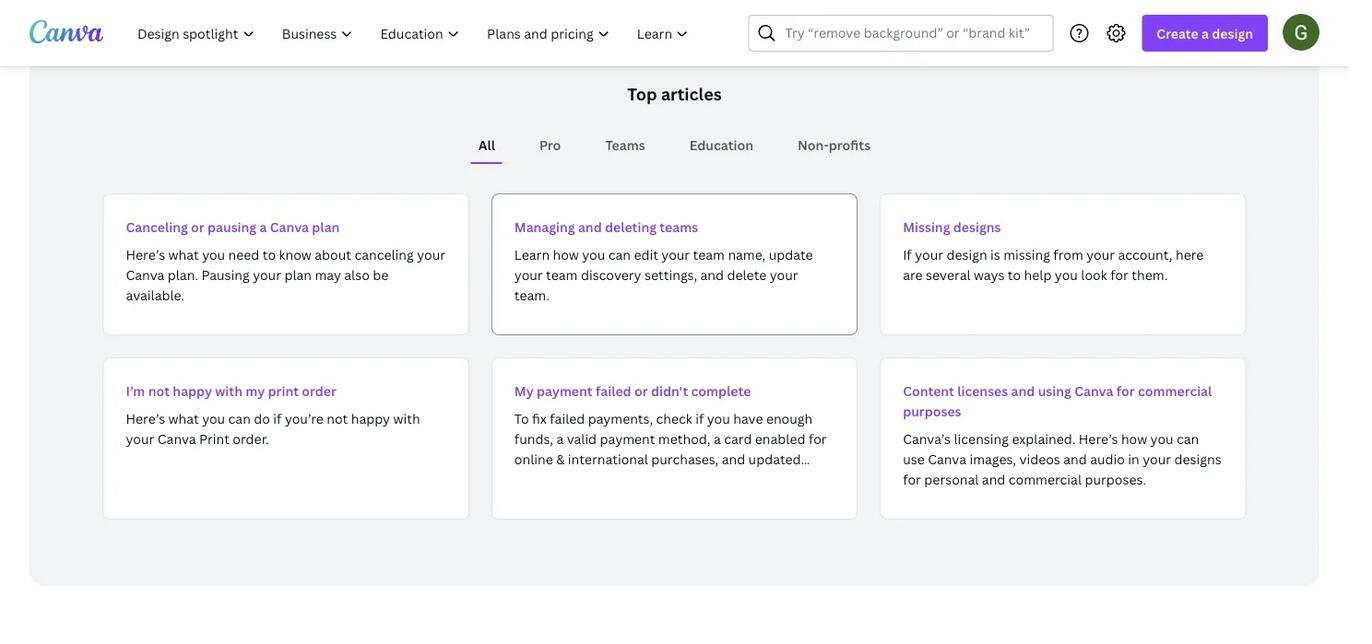 Task type: locate. For each thing, give the bounding box(es) containing it.
look
[[1081, 266, 1108, 284]]

failed up payments,
[[596, 382, 631, 400]]

purchases,
[[651, 451, 719, 468]]

for inside to fix failed payments, check if you have enough funds, a valid payment method, a card enabled for online & international purchases, and updated billing details to settle failed payments.
[[809, 430, 827, 448]]

and left delete
[[701, 266, 724, 284]]

canva
[[270, 218, 309, 236], [126, 266, 165, 284], [1075, 382, 1114, 400], [158, 430, 196, 448], [928, 451, 967, 468]]

0 vertical spatial can
[[608, 246, 631, 263]]

what inside here's what you can do if you're not happy with your canva print order.
[[168, 410, 199, 428]]

how up in
[[1122, 430, 1148, 448]]

plan down know
[[284, 266, 312, 284]]

0 horizontal spatial team
[[546, 266, 578, 284]]

1 horizontal spatial design
[[1212, 24, 1254, 42]]

canva right using
[[1075, 382, 1114, 400]]

here's down i'm
[[126, 410, 165, 428]]

0 vertical spatial with
[[215, 382, 243, 400]]

can inside the learn how you can edit your team name, update your team discovery settings, and delete your team.
[[608, 246, 631, 263]]

0 vertical spatial what
[[168, 246, 199, 263]]

failed down purchases,
[[656, 471, 691, 488]]

payment up fix
[[537, 382, 593, 400]]

managing
[[515, 218, 575, 236]]

gary orlando image
[[1283, 14, 1320, 51]]

0 vertical spatial failed
[[596, 382, 631, 400]]

a up &
[[557, 430, 564, 448]]

2 horizontal spatial can
[[1177, 430, 1199, 448]]

2 if from the left
[[696, 410, 704, 428]]

you inside the learn how you can edit your team name, update your team discovery settings, and delete your team.
[[582, 246, 605, 263]]

create a design
[[1157, 24, 1254, 42]]

here's what you can do if you're not happy with your canva print order.
[[126, 410, 420, 448]]

for up in
[[1117, 382, 1135, 400]]

1 if from the left
[[273, 410, 282, 428]]

1 horizontal spatial with
[[393, 410, 420, 428]]

not right i'm
[[148, 382, 170, 400]]

0 vertical spatial commercial
[[1138, 382, 1212, 400]]

for inside the content licenses and using canva for commercial purposes
[[1117, 382, 1135, 400]]

with
[[215, 382, 243, 400], [393, 410, 420, 428]]

i'm not happy with my print order
[[126, 382, 337, 400]]

1 horizontal spatial happy
[[351, 410, 390, 428]]

licenses
[[958, 382, 1008, 400]]

1 vertical spatial what
[[168, 410, 199, 428]]

online
[[515, 451, 553, 468]]

my
[[246, 382, 265, 400]]

explained.
[[1012, 430, 1076, 448]]

1 vertical spatial can
[[228, 410, 251, 428]]

designs
[[954, 218, 1001, 236], [1175, 451, 1222, 468]]

0 horizontal spatial how
[[553, 246, 579, 263]]

1 vertical spatial to
[[1008, 266, 1021, 284]]

0 horizontal spatial can
[[228, 410, 251, 428]]

create
[[1157, 24, 1199, 42]]

if inside here's what you can do if you're not happy with your canva print order.
[[273, 410, 282, 428]]

2 vertical spatial here's
[[1079, 430, 1118, 448]]

what inside the here's what you need to know about canceling your canva plan. pausing your plan may also be available.
[[168, 246, 199, 263]]

you're
[[285, 410, 324, 428]]

use
[[903, 451, 925, 468]]

1 vertical spatial plan
[[284, 266, 312, 284]]

commercial up in
[[1138, 382, 1212, 400]]

or left pausing
[[191, 218, 205, 236]]

2 horizontal spatial to
[[1008, 266, 1021, 284]]

what for pausing
[[168, 246, 199, 263]]

2 vertical spatial can
[[1177, 430, 1199, 448]]

purposes
[[903, 403, 962, 420]]

1 vertical spatial failed
[[550, 410, 585, 428]]

1 horizontal spatial can
[[608, 246, 631, 263]]

if
[[273, 410, 282, 428], [696, 410, 704, 428]]

plan
[[312, 218, 340, 236], [284, 266, 312, 284]]

billing
[[515, 471, 552, 488]]

0 vertical spatial designs
[[954, 218, 1001, 236]]

1 horizontal spatial failed
[[596, 382, 631, 400]]

canva inside the content licenses and using canva for commercial purposes
[[1075, 382, 1114, 400]]

if right do
[[273, 410, 282, 428]]

0 horizontal spatial not
[[148, 382, 170, 400]]

1 vertical spatial payment
[[600, 430, 655, 448]]

you inside if your design is missing from your account, here are several ways to help you look for them.
[[1055, 266, 1078, 284]]

delete
[[727, 266, 767, 284]]

and left using
[[1011, 382, 1035, 400]]

managing and deleting teams
[[515, 218, 698, 236]]

0 vertical spatial to
[[263, 246, 276, 263]]

0 horizontal spatial plan
[[284, 266, 312, 284]]

education
[[690, 136, 754, 154]]

what down the i'm not happy with my print order
[[168, 410, 199, 428]]

to
[[263, 246, 276, 263], [1008, 266, 1021, 284], [601, 471, 614, 488]]

1 horizontal spatial team
[[693, 246, 725, 263]]

1 horizontal spatial payment
[[600, 430, 655, 448]]

using
[[1038, 382, 1072, 400]]

1 horizontal spatial commercial
[[1138, 382, 1212, 400]]

happy up print
[[173, 382, 212, 400]]

here's inside "canva's licensing explained. here's how you can use canva images, videos and audio in your designs for personal and commercial purposes."
[[1079, 430, 1118, 448]]

or
[[191, 218, 205, 236], [635, 382, 648, 400]]

Try "remove background" or "brand kit" search field
[[785, 16, 1042, 51]]

and
[[578, 218, 602, 236], [701, 266, 724, 284], [1011, 382, 1035, 400], [722, 451, 745, 468], [1064, 451, 1087, 468], [982, 471, 1006, 488]]

happy
[[173, 382, 212, 400], [351, 410, 390, 428]]

i'm
[[126, 382, 145, 400]]

plan inside the here's what you need to know about canceling your canva plan. pausing your plan may also be available.
[[284, 266, 312, 284]]

1 vertical spatial here's
[[126, 410, 165, 428]]

your up look
[[1087, 246, 1115, 263]]

to
[[515, 410, 529, 428]]

commercial down videos
[[1009, 471, 1082, 488]]

0 vertical spatial here's
[[126, 246, 165, 263]]

method,
[[658, 430, 711, 448]]

available.
[[126, 286, 184, 304]]

name,
[[728, 246, 766, 263]]

design right create
[[1212, 24, 1254, 42]]

how right learn on the left top of the page
[[553, 246, 579, 263]]

not down order
[[327, 410, 348, 428]]

design for your
[[947, 246, 988, 263]]

here
[[1176, 246, 1204, 263]]

0 horizontal spatial design
[[947, 246, 988, 263]]

to left help
[[1008, 266, 1021, 284]]

can inside here's what you can do if you're not happy with your canva print order.
[[228, 410, 251, 428]]

canva inside the here's what you need to know about canceling your canva plan. pausing your plan may also be available.
[[126, 266, 165, 284]]

your down i'm
[[126, 430, 154, 448]]

0 horizontal spatial designs
[[954, 218, 1001, 236]]

0 vertical spatial how
[[553, 246, 579, 263]]

1 vertical spatial design
[[947, 246, 988, 263]]

design for a
[[1212, 24, 1254, 42]]

edit
[[634, 246, 658, 263]]

design
[[1212, 24, 1254, 42], [947, 246, 988, 263]]

designs up is
[[954, 218, 1001, 236]]

canva's licensing explained. here's how you can use canva images, videos and audio in your designs for personal and commercial purposes.
[[903, 430, 1222, 488]]

a right create
[[1202, 24, 1209, 42]]

canva inside "canva's licensing explained. here's how you can use canva images, videos and audio in your designs for personal and commercial purposes."
[[928, 451, 967, 468]]

0 horizontal spatial failed
[[550, 410, 585, 428]]

to inside if your design is missing from your account, here are several ways to help you look for them.
[[1008, 266, 1021, 284]]

top articles
[[628, 83, 722, 105]]

commercial inside the content licenses and using canva for commercial purposes
[[1138, 382, 1212, 400]]

order
[[302, 382, 337, 400]]

canva up personal
[[928, 451, 967, 468]]

failed for fix
[[550, 410, 585, 428]]

team down learn on the left top of the page
[[546, 266, 578, 284]]

your right the if
[[915, 246, 944, 263]]

design up several at the top right
[[947, 246, 988, 263]]

for
[[1111, 266, 1129, 284], [1117, 382, 1135, 400], [809, 430, 827, 448], [903, 471, 921, 488]]

all button
[[471, 127, 503, 162]]

1 vertical spatial designs
[[1175, 451, 1222, 468]]

and left audio
[[1064, 451, 1087, 468]]

personal
[[925, 471, 979, 488]]

0 horizontal spatial payment
[[537, 382, 593, 400]]

1 horizontal spatial to
[[601, 471, 614, 488]]

here's inside here's what you can do if you're not happy with your canva print order.
[[126, 410, 165, 428]]

pro button
[[532, 127, 569, 162]]

team left name,
[[693, 246, 725, 263]]

may
[[315, 266, 341, 284]]

your right in
[[1143, 451, 1171, 468]]

payment down payments,
[[600, 430, 655, 448]]

1 what from the top
[[168, 246, 199, 263]]

failed up valid
[[550, 410, 585, 428]]

0 horizontal spatial commercial
[[1009, 471, 1082, 488]]

and down card
[[722, 451, 745, 468]]

designs inside "canva's licensing explained. here's how you can use canva images, videos and audio in your designs for personal and commercial purposes."
[[1175, 451, 1222, 468]]

1 vertical spatial with
[[393, 410, 420, 428]]

if up method, at the bottom
[[696, 410, 704, 428]]

what up plan.
[[168, 246, 199, 263]]

them.
[[1132, 266, 1168, 284]]

1 horizontal spatial designs
[[1175, 451, 1222, 468]]

2 horizontal spatial failed
[[656, 471, 691, 488]]

plan up about
[[312, 218, 340, 236]]

missing
[[903, 218, 950, 236]]

1 vertical spatial how
[[1122, 430, 1148, 448]]

1 horizontal spatial plan
[[312, 218, 340, 236]]

about
[[315, 246, 351, 263]]

discovery
[[581, 266, 642, 284]]

designs right in
[[1175, 451, 1222, 468]]

1 horizontal spatial if
[[696, 410, 704, 428]]

to right need
[[263, 246, 276, 263]]

1 vertical spatial happy
[[351, 410, 390, 428]]

to inside the here's what you need to know about canceling your canva plan. pausing your plan may also be available.
[[263, 246, 276, 263]]

and left deleting
[[578, 218, 602, 236]]

print
[[199, 430, 230, 448]]

purposes.
[[1085, 471, 1146, 488]]

for down use
[[903, 471, 921, 488]]

0 horizontal spatial happy
[[173, 382, 212, 400]]

0 vertical spatial design
[[1212, 24, 1254, 42]]

not
[[148, 382, 170, 400], [327, 410, 348, 428]]

0 horizontal spatial if
[[273, 410, 282, 428]]

card
[[724, 430, 752, 448]]

and inside to fix failed payments, check if you have enough funds, a valid payment method, a card enabled for online & international purchases, and updated billing details to settle failed payments.
[[722, 451, 745, 468]]

check
[[656, 410, 693, 428]]

is
[[991, 246, 1001, 263]]

valid
[[567, 430, 597, 448]]

2 what from the top
[[168, 410, 199, 428]]

if inside to fix failed payments, check if you have enough funds, a valid payment method, a card enabled for online & international purchases, and updated billing details to settle failed payments.
[[696, 410, 704, 428]]

canva up available.
[[126, 266, 165, 284]]

non-
[[798, 136, 829, 154]]

1 horizontal spatial how
[[1122, 430, 1148, 448]]

if
[[903, 246, 912, 263]]

failed for payment
[[596, 382, 631, 400]]

here's for plan.
[[126, 246, 165, 263]]

happy right you're
[[351, 410, 390, 428]]

how
[[553, 246, 579, 263], [1122, 430, 1148, 448]]

happy inside here's what you can do if you're not happy with your canva print order.
[[351, 410, 390, 428]]

here's down the "canceling"
[[126, 246, 165, 263]]

for right look
[[1111, 266, 1129, 284]]

0 vertical spatial plan
[[312, 218, 340, 236]]

not inside here's what you can do if you're not happy with your canva print order.
[[327, 410, 348, 428]]

settle
[[617, 471, 653, 488]]

images,
[[970, 451, 1016, 468]]

fix
[[532, 410, 547, 428]]

0 vertical spatial team
[[693, 246, 725, 263]]

canva's
[[903, 430, 951, 448]]

0 vertical spatial happy
[[173, 382, 212, 400]]

for down enough
[[809, 430, 827, 448]]

1 vertical spatial commercial
[[1009, 471, 1082, 488]]

0 vertical spatial or
[[191, 218, 205, 236]]

here's up audio
[[1079, 430, 1118, 448]]

a left card
[[714, 430, 721, 448]]

profits
[[829, 136, 871, 154]]

design inside if your design is missing from your account, here are several ways to help you look for them.
[[947, 246, 988, 263]]

1 horizontal spatial not
[[327, 410, 348, 428]]

1 vertical spatial or
[[635, 382, 648, 400]]

here's
[[126, 246, 165, 263], [126, 410, 165, 428], [1079, 430, 1118, 448]]

all
[[479, 136, 495, 154]]

what
[[168, 246, 199, 263], [168, 410, 199, 428]]

to down international
[[601, 471, 614, 488]]

here's inside the here's what you need to know about canceling your canva plan. pausing your plan may also be available.
[[126, 246, 165, 263]]

you inside to fix failed payments, check if you have enough funds, a valid payment method, a card enabled for online & international purchases, and updated billing details to settle failed payments.
[[707, 410, 730, 428]]

are
[[903, 266, 923, 284]]

your inside "canva's licensing explained. here's how you can use canva images, videos and audio in your designs for personal and commercial purposes."
[[1143, 451, 1171, 468]]

design inside dropdown button
[[1212, 24, 1254, 42]]

or left didn't
[[635, 382, 648, 400]]

0 horizontal spatial to
[[263, 246, 276, 263]]

2 vertical spatial to
[[601, 471, 614, 488]]

international
[[568, 451, 648, 468]]

canva left print
[[158, 430, 196, 448]]

1 vertical spatial not
[[327, 410, 348, 428]]

content licenses and using canva for commercial purposes
[[903, 382, 1212, 420]]



Task type: describe. For each thing, give the bounding box(es) containing it.
0 vertical spatial not
[[148, 382, 170, 400]]

to inside to fix failed payments, check if you have enough funds, a valid payment method, a card enabled for online & international purchases, and updated billing details to settle failed payments.
[[601, 471, 614, 488]]

print
[[268, 382, 299, 400]]

missing designs
[[903, 218, 1001, 236]]

complete
[[691, 382, 751, 400]]

canva inside here's what you can do if you're not happy with your canva print order.
[[158, 430, 196, 448]]

pro
[[539, 136, 561, 154]]

2 vertical spatial failed
[[656, 471, 691, 488]]

to fix failed payments, check if you have enough funds, a valid payment method, a card enabled for online & international purchases, and updated billing details to settle failed payments.
[[515, 410, 827, 488]]

canceling or pausing a canva plan
[[126, 218, 340, 236]]

enough
[[766, 410, 813, 428]]

your down need
[[253, 266, 281, 284]]

updated
[[749, 451, 801, 468]]

how inside "canva's licensing explained. here's how you can use canva images, videos and audio in your designs for personal and commercial purposes."
[[1122, 430, 1148, 448]]

you inside the here's what you need to know about canceling your canva plan. pausing your plan may also be available.
[[202, 246, 225, 263]]

from
[[1054, 246, 1084, 263]]

have
[[734, 410, 763, 428]]

canva up know
[[270, 218, 309, 236]]

0 horizontal spatial or
[[191, 218, 205, 236]]

non-profits button
[[790, 127, 878, 162]]

a inside dropdown button
[[1202, 24, 1209, 42]]

can for do
[[228, 410, 251, 428]]

here's for your
[[126, 410, 165, 428]]

payments,
[[588, 410, 653, 428]]

need
[[228, 246, 260, 263]]

you inside here's what you can do if you're not happy with your canva print order.
[[202, 410, 225, 428]]

your down update
[[770, 266, 798, 284]]

several
[[926, 266, 971, 284]]

your right "canceling"
[[417, 246, 446, 263]]

you inside "canva's licensing explained. here's how you can use canva images, videos and audio in your designs for personal and commercial purposes."
[[1151, 430, 1174, 448]]

also
[[344, 266, 370, 284]]

deleting
[[605, 218, 657, 236]]

non-profits
[[798, 136, 871, 154]]

team.
[[515, 286, 550, 304]]

audio
[[1090, 451, 1125, 468]]

what for canva
[[168, 410, 199, 428]]

1 horizontal spatial or
[[635, 382, 648, 400]]

your up settings, at the top
[[662, 246, 690, 263]]

in
[[1128, 451, 1140, 468]]

and down the images,
[[982, 471, 1006, 488]]

for inside if your design is missing from your account, here are several ways to help you look for them.
[[1111, 266, 1129, 284]]

&
[[556, 451, 565, 468]]

and inside the learn how you can edit your team name, update your team discovery settings, and delete your team.
[[701, 266, 724, 284]]

teams
[[660, 218, 698, 236]]

can for edit
[[608, 246, 631, 263]]

top
[[628, 83, 657, 105]]

can inside "canva's licensing explained. here's how you can use canva images, videos and audio in your designs for personal and commercial purposes."
[[1177, 430, 1199, 448]]

payments.
[[694, 471, 759, 488]]

enabled
[[755, 430, 806, 448]]

ways
[[974, 266, 1005, 284]]

here's what you need to know about canceling your canva plan. pausing your plan may also be available.
[[126, 246, 446, 304]]

details
[[556, 471, 597, 488]]

pausing
[[202, 266, 250, 284]]

videos
[[1020, 451, 1061, 468]]

pausing
[[208, 218, 257, 236]]

teams
[[605, 136, 645, 154]]

with inside here's what you can do if you're not happy with your canva print order.
[[393, 410, 420, 428]]

0 horizontal spatial with
[[215, 382, 243, 400]]

create a design button
[[1142, 15, 1268, 52]]

education button
[[682, 127, 761, 162]]

a right pausing
[[260, 218, 267, 236]]

articles
[[661, 83, 722, 105]]

plan.
[[168, 266, 198, 284]]

content
[[903, 382, 955, 400]]

teams button
[[598, 127, 653, 162]]

know
[[279, 246, 312, 263]]

your up team.
[[515, 266, 543, 284]]

and inside the content licenses and using canva for commercial purposes
[[1011, 382, 1035, 400]]

learn
[[515, 246, 550, 263]]

didn't
[[651, 382, 688, 400]]

funds,
[[515, 430, 553, 448]]

licensing
[[954, 430, 1009, 448]]

my
[[515, 382, 534, 400]]

learn how you can edit your team name, update your team discovery settings, and delete your team.
[[515, 246, 813, 304]]

if your design is missing from your account, here are several ways to help you look for them.
[[903, 246, 1204, 284]]

be
[[373, 266, 389, 284]]

if for do
[[273, 410, 282, 428]]

commercial inside "canva's licensing explained. here's how you can use canva images, videos and audio in your designs for personal and commercial purposes."
[[1009, 471, 1082, 488]]

for inside "canva's licensing explained. here's how you can use canva images, videos and audio in your designs for personal and commercial purposes."
[[903, 471, 921, 488]]

payment inside to fix failed payments, check if you have enough funds, a valid payment method, a card enabled for online & international purchases, and updated billing details to settle failed payments.
[[600, 430, 655, 448]]

missing
[[1004, 246, 1050, 263]]

settings,
[[645, 266, 697, 284]]

order.
[[233, 430, 269, 448]]

help
[[1024, 266, 1052, 284]]

update
[[769, 246, 813, 263]]

my payment failed or didn't complete
[[515, 382, 751, 400]]

0 vertical spatial payment
[[537, 382, 593, 400]]

canceling
[[126, 218, 188, 236]]

if for check
[[696, 410, 704, 428]]

your inside here's what you can do if you're not happy with your canva print order.
[[126, 430, 154, 448]]

canceling
[[355, 246, 414, 263]]

account,
[[1118, 246, 1173, 263]]

how inside the learn how you can edit your team name, update your team discovery settings, and delete your team.
[[553, 246, 579, 263]]

1 vertical spatial team
[[546, 266, 578, 284]]

top level navigation element
[[125, 15, 704, 52]]



Task type: vqa. For each thing, say whether or not it's contained in the screenshot.


